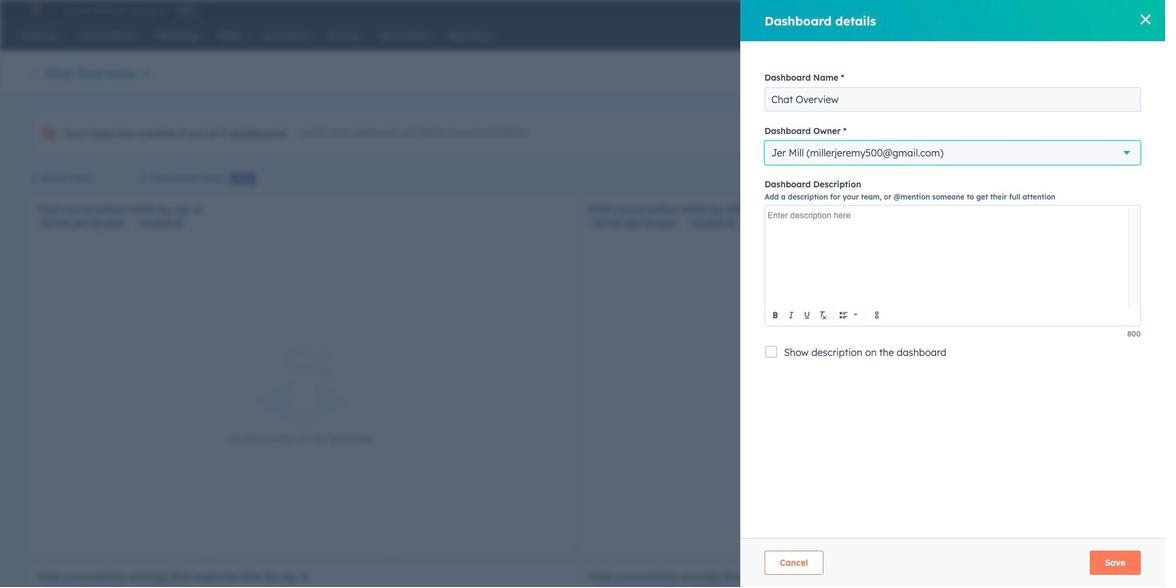 Task type: locate. For each thing, give the bounding box(es) containing it.
banner
[[29, 61, 1127, 84]]

dialog
[[740, 0, 1165, 587]]

group
[[836, 307, 861, 323]]

menu
[[872, 0, 1142, 19]]

marketplaces image
[[961, 5, 972, 16]]

close image
[[1141, 15, 1151, 24]]

None text field
[[768, 208, 1129, 297]]

None text field
[[765, 87, 1141, 112]]

chat conversation average first response time by rep element
[[29, 563, 575, 587]]



Task type: describe. For each thing, give the bounding box(es) containing it.
chat conversation average time to close by rep element
[[581, 563, 1128, 587]]

Search HubSpot search field
[[976, 25, 1114, 46]]

chat conversation totals by rep element
[[29, 195, 575, 556]]

chat conversation totals by url element
[[581, 195, 1128, 556]]

jer mill image
[[1053, 4, 1064, 15]]



Task type: vqa. For each thing, say whether or not it's contained in the screenshot.
apps
no



